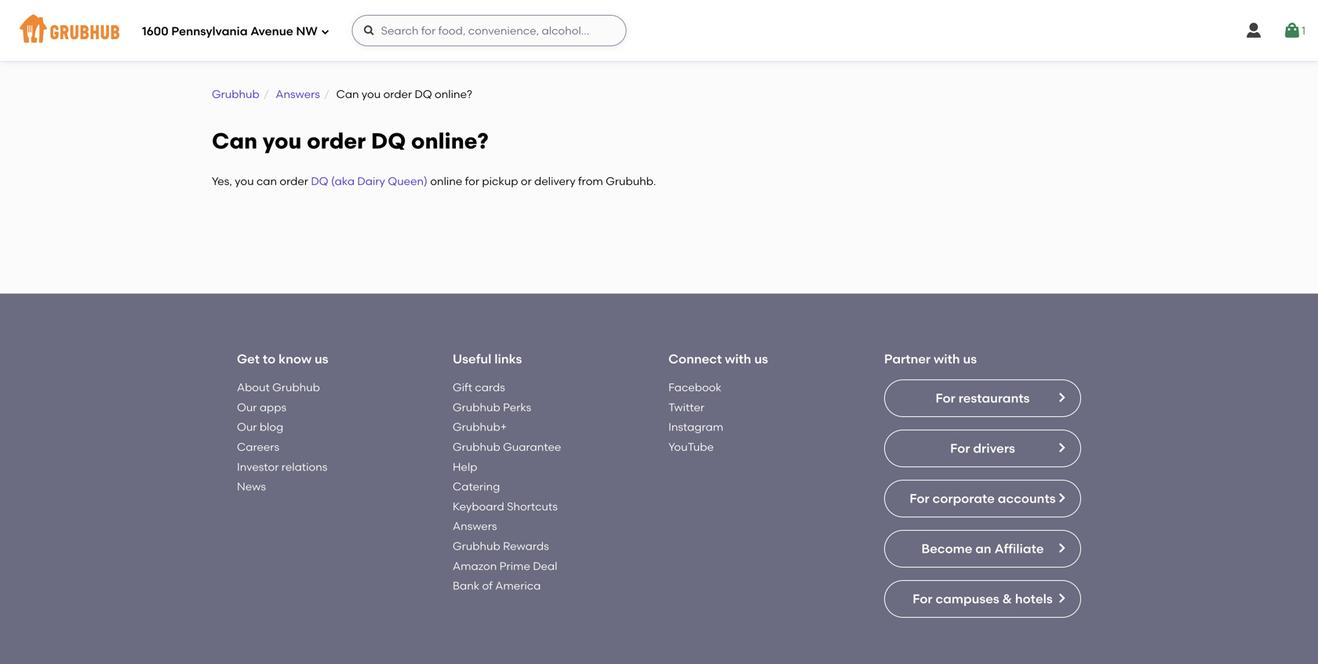 Task type: locate. For each thing, give the bounding box(es) containing it.
answers inside gift cards grubhub perks grubhub+ grubhub guarantee help catering keyboard shortcuts answers grubhub rewards amazon prime deal bank of america
[[453, 520, 497, 534]]

about grubhub our apps our blog careers investor relations news
[[237, 381, 328, 494]]

online? up online
[[411, 128, 489, 154]]

us for connect with us
[[755, 352, 769, 367]]

order
[[384, 88, 412, 101], [307, 128, 366, 154], [280, 175, 309, 188]]

about
[[237, 381, 270, 395]]

0 vertical spatial our
[[237, 401, 257, 414]]

for left the drivers
[[951, 441, 971, 457]]

0 horizontal spatial answers link
[[276, 88, 320, 101]]

grubhub perks link
[[453, 401, 532, 414]]

our down about
[[237, 401, 257, 414]]

2 right image from the top
[[1056, 442, 1069, 455]]

delivery
[[535, 175, 576, 188]]

right image for for corporate accounts
[[1056, 492, 1069, 505]]

2 vertical spatial right image
[[1056, 492, 1069, 505]]

1 horizontal spatial with
[[934, 352, 961, 367]]

0 horizontal spatial you
[[235, 175, 254, 188]]

online? down the search for food, convenience, alcohol... search field
[[435, 88, 473, 101]]

can you order dq online?
[[336, 88, 473, 101], [212, 128, 489, 154]]

&
[[1003, 592, 1013, 607]]

1 vertical spatial right image
[[1056, 442, 1069, 455]]

grubhub down 1600 pennsylvania avenue nw
[[212, 88, 260, 101]]

grubhub down gift cards link
[[453, 401, 501, 414]]

0 horizontal spatial svg image
[[321, 27, 330, 37]]

right image inside become an affiliate link
[[1056, 543, 1069, 555]]

get
[[237, 352, 260, 367]]

1 vertical spatial our
[[237, 421, 257, 434]]

gift cards grubhub perks grubhub+ grubhub guarantee help catering keyboard shortcuts answers grubhub rewards amazon prime deal bank of america
[[453, 381, 562, 593]]

right image for for drivers
[[1056, 442, 1069, 455]]

restaurants
[[959, 391, 1030, 406]]

drivers
[[974, 441, 1016, 457]]

0 horizontal spatial us
[[315, 352, 329, 367]]

1 horizontal spatial answers link
[[453, 520, 497, 534]]

hotels
[[1016, 592, 1053, 607]]

answers link
[[276, 88, 320, 101], [453, 520, 497, 534]]

prime
[[500, 560, 531, 573]]

0 horizontal spatial dq
[[311, 175, 329, 188]]

for down partner with us on the bottom of page
[[936, 391, 956, 406]]

0 vertical spatial you
[[362, 88, 381, 101]]

answers down 'keyboard'
[[453, 520, 497, 534]]

1 vertical spatial answers
[[453, 520, 497, 534]]

answers link right grubhub link
[[276, 88, 320, 101]]

connect with us
[[669, 352, 769, 367]]

right image right hotels
[[1056, 593, 1069, 605]]

grubhub+
[[453, 421, 507, 434]]

our blog link
[[237, 421, 284, 434]]

us up for restaurants
[[964, 352, 978, 367]]

with right connect
[[725, 352, 752, 367]]

1 right image from the top
[[1056, 392, 1069, 404]]

an
[[976, 542, 992, 557]]

online?
[[435, 88, 473, 101], [411, 128, 489, 154]]

for
[[465, 175, 480, 188]]

3 us from the left
[[964, 352, 978, 367]]

yes, you can order dq (aka dairy queen) online for pickup or delivery from grubuhb.
[[212, 175, 657, 188]]

connect
[[669, 352, 722, 367]]

answers right grubhub link
[[276, 88, 320, 101]]

0 horizontal spatial answers
[[276, 88, 320, 101]]

useful links
[[453, 352, 522, 367]]

2 svg image from the left
[[1284, 21, 1302, 40]]

1 horizontal spatial can
[[336, 88, 359, 101]]

answers link down 'keyboard'
[[453, 520, 497, 534]]

1 svg image from the left
[[1245, 21, 1264, 40]]

with
[[725, 352, 752, 367], [934, 352, 961, 367]]

0 horizontal spatial with
[[725, 352, 752, 367]]

with right partner
[[934, 352, 961, 367]]

get to know us
[[237, 352, 329, 367]]

grubhub inside the about grubhub our apps our blog careers investor relations news
[[273, 381, 320, 395]]

0 vertical spatial dq
[[415, 88, 432, 101]]

us right know
[[315, 352, 329, 367]]

avenue
[[251, 24, 293, 39]]

right image inside "for restaurants" link
[[1056, 392, 1069, 404]]

for left campuses
[[913, 592, 933, 607]]

1 vertical spatial right image
[[1056, 593, 1069, 605]]

for for for drivers
[[951, 441, 971, 457]]

dq
[[415, 88, 432, 101], [371, 128, 406, 154], [311, 175, 329, 188]]

cards
[[475, 381, 505, 395]]

1 our from the top
[[237, 401, 257, 414]]

3 right image from the top
[[1056, 492, 1069, 505]]

links
[[495, 352, 522, 367]]

our
[[237, 401, 257, 414], [237, 421, 257, 434]]

our up careers
[[237, 421, 257, 434]]

or
[[521, 175, 532, 188]]

facebook twitter instagram youtube
[[669, 381, 724, 454]]

svg image inside 1 button
[[1284, 21, 1302, 40]]

2 us from the left
[[755, 352, 769, 367]]

0 vertical spatial right image
[[1056, 392, 1069, 404]]

1 horizontal spatial us
[[755, 352, 769, 367]]

yes,
[[212, 175, 232, 188]]

careers link
[[237, 441, 280, 454]]

useful
[[453, 352, 492, 367]]

pennsylvania
[[171, 24, 248, 39]]

right image inside for corporate accounts link
[[1056, 492, 1069, 505]]

2 right image from the top
[[1056, 593, 1069, 605]]

become an affiliate link
[[885, 531, 1082, 569]]

right image for for restaurants
[[1056, 392, 1069, 404]]

grubhub guarantee link
[[453, 441, 562, 454]]

instagram
[[669, 421, 724, 434]]

us right connect
[[755, 352, 769, 367]]

answers
[[276, 88, 320, 101], [453, 520, 497, 534]]

for campuses & hotels link
[[885, 581, 1082, 619]]

0 vertical spatial answers
[[276, 88, 320, 101]]

facebook link
[[669, 381, 722, 395]]

0 vertical spatial online?
[[435, 88, 473, 101]]

1 vertical spatial online?
[[411, 128, 489, 154]]

news
[[237, 481, 266, 494]]

right image
[[1056, 543, 1069, 555], [1056, 593, 1069, 605]]

svg image
[[1245, 21, 1264, 40], [1284, 21, 1302, 40]]

facebook
[[669, 381, 722, 395]]

2 horizontal spatial you
[[362, 88, 381, 101]]

2 vertical spatial order
[[280, 175, 309, 188]]

1 vertical spatial dq
[[371, 128, 406, 154]]

1 horizontal spatial answers
[[453, 520, 497, 534]]

0 vertical spatial right image
[[1056, 543, 1069, 555]]

for
[[936, 391, 956, 406], [951, 441, 971, 457], [910, 492, 930, 507], [913, 592, 933, 607]]

become
[[922, 542, 973, 557]]

1 vertical spatial you
[[263, 128, 302, 154]]

1 right image from the top
[[1056, 543, 1069, 555]]

gift
[[453, 381, 473, 395]]

2 with from the left
[[934, 352, 961, 367]]

1 with from the left
[[725, 352, 752, 367]]

for corporate accounts link
[[885, 481, 1082, 518]]

1 button
[[1284, 16, 1306, 45]]

keyboard
[[453, 500, 505, 514]]

grubhub+ link
[[453, 421, 507, 434]]

0 vertical spatial can
[[336, 88, 359, 101]]

svg image
[[363, 24, 376, 37], [321, 27, 330, 37]]

right image inside the for drivers link
[[1056, 442, 1069, 455]]

right image inside for campuses & hotels link
[[1056, 593, 1069, 605]]

grubhub down know
[[273, 381, 320, 395]]

grubhub down grubhub+ link
[[453, 441, 501, 454]]

guarantee
[[503, 441, 562, 454]]

2 horizontal spatial us
[[964, 352, 978, 367]]

0 vertical spatial can you order dq online?
[[336, 88, 473, 101]]

amazon prime deal link
[[453, 560, 558, 573]]

right image right affiliate
[[1056, 543, 1069, 555]]

partner with us
[[885, 352, 978, 367]]

0 horizontal spatial svg image
[[1245, 21, 1264, 40]]

0 horizontal spatial can
[[212, 128, 258, 154]]

1 horizontal spatial svg image
[[1284, 21, 1302, 40]]

of
[[482, 580, 493, 593]]

for left the corporate
[[910, 492, 930, 507]]

right image
[[1056, 392, 1069, 404], [1056, 442, 1069, 455], [1056, 492, 1069, 505]]

grubhub
[[212, 88, 260, 101], [273, 381, 320, 395], [453, 401, 501, 414], [453, 441, 501, 454], [453, 540, 501, 554]]

for campuses & hotels
[[913, 592, 1053, 607]]

news link
[[237, 481, 266, 494]]



Task type: describe. For each thing, give the bounding box(es) containing it.
grubhub up amazon
[[453, 540, 501, 554]]

youtube link
[[669, 441, 714, 454]]

1 us from the left
[[315, 352, 329, 367]]

campuses
[[936, 592, 1000, 607]]

keyboard shortcuts link
[[453, 500, 558, 514]]

twitter
[[669, 401, 705, 414]]

can
[[257, 175, 277, 188]]

corporate
[[933, 492, 995, 507]]

shortcuts
[[507, 500, 558, 514]]

1600 pennsylvania avenue nw
[[142, 24, 318, 39]]

dairy
[[358, 175, 386, 188]]

for restaurants link
[[885, 380, 1082, 418]]

online
[[430, 175, 463, 188]]

know
[[279, 352, 312, 367]]

1 horizontal spatial svg image
[[363, 24, 376, 37]]

bank of america link
[[453, 580, 541, 593]]

about grubhub link
[[237, 381, 320, 395]]

perks
[[503, 401, 532, 414]]

deal
[[533, 560, 558, 573]]

us for partner with us
[[964, 352, 978, 367]]

1 vertical spatial can
[[212, 128, 258, 154]]

1600
[[142, 24, 169, 39]]

2 our from the top
[[237, 421, 257, 434]]

catering
[[453, 481, 500, 494]]

from
[[579, 175, 604, 188]]

twitter link
[[669, 401, 705, 414]]

queen)
[[388, 175, 428, 188]]

relations
[[282, 461, 328, 474]]

for for for restaurants
[[936, 391, 956, 406]]

for for for campuses & hotels
[[913, 592, 933, 607]]

amazon
[[453, 560, 497, 573]]

1 vertical spatial order
[[307, 128, 366, 154]]

1 horizontal spatial you
[[263, 128, 302, 154]]

help
[[453, 461, 478, 474]]

for drivers link
[[885, 430, 1082, 468]]

apps
[[260, 401, 287, 414]]

1 horizontal spatial dq
[[371, 128, 406, 154]]

(aka
[[331, 175, 355, 188]]

careers
[[237, 441, 280, 454]]

dq (aka dairy queen) link
[[311, 175, 428, 188]]

america
[[496, 580, 541, 593]]

instagram link
[[669, 421, 724, 434]]

affiliate
[[995, 542, 1045, 557]]

for for for corporate accounts
[[910, 492, 930, 507]]

2 vertical spatial you
[[235, 175, 254, 188]]

0 vertical spatial answers link
[[276, 88, 320, 101]]

our apps link
[[237, 401, 287, 414]]

investor relations link
[[237, 461, 328, 474]]

for drivers
[[951, 441, 1016, 457]]

accounts
[[999, 492, 1056, 507]]

right image for for campuses & hotels
[[1056, 593, 1069, 605]]

youtube
[[669, 441, 714, 454]]

blog
[[260, 421, 284, 434]]

grubhub link
[[212, 88, 260, 101]]

1 vertical spatial answers link
[[453, 520, 497, 534]]

partner
[[885, 352, 931, 367]]

catering link
[[453, 481, 500, 494]]

gift cards link
[[453, 381, 505, 395]]

rewards
[[503, 540, 549, 554]]

with for partner
[[934, 352, 961, 367]]

Search for food, convenience, alcohol... search field
[[352, 15, 627, 46]]

pickup
[[482, 175, 518, 188]]

right image for become an affiliate
[[1056, 543, 1069, 555]]

1 vertical spatial can you order dq online?
[[212, 128, 489, 154]]

nw
[[296, 24, 318, 39]]

main navigation navigation
[[0, 0, 1319, 61]]

help link
[[453, 461, 478, 474]]

investor
[[237, 461, 279, 474]]

bank
[[453, 580, 480, 593]]

0 vertical spatial order
[[384, 88, 412, 101]]

for restaurants
[[936, 391, 1030, 406]]

2 horizontal spatial dq
[[415, 88, 432, 101]]

for corporate accounts
[[910, 492, 1056, 507]]

with for connect
[[725, 352, 752, 367]]

2 vertical spatial dq
[[311, 175, 329, 188]]

become an affiliate
[[922, 542, 1045, 557]]

grubhub rewards link
[[453, 540, 549, 554]]

1
[[1302, 24, 1306, 37]]

to
[[263, 352, 276, 367]]

grubuhb.
[[606, 175, 657, 188]]



Task type: vqa. For each thing, say whether or not it's contained in the screenshot.
the middle DQ
yes



